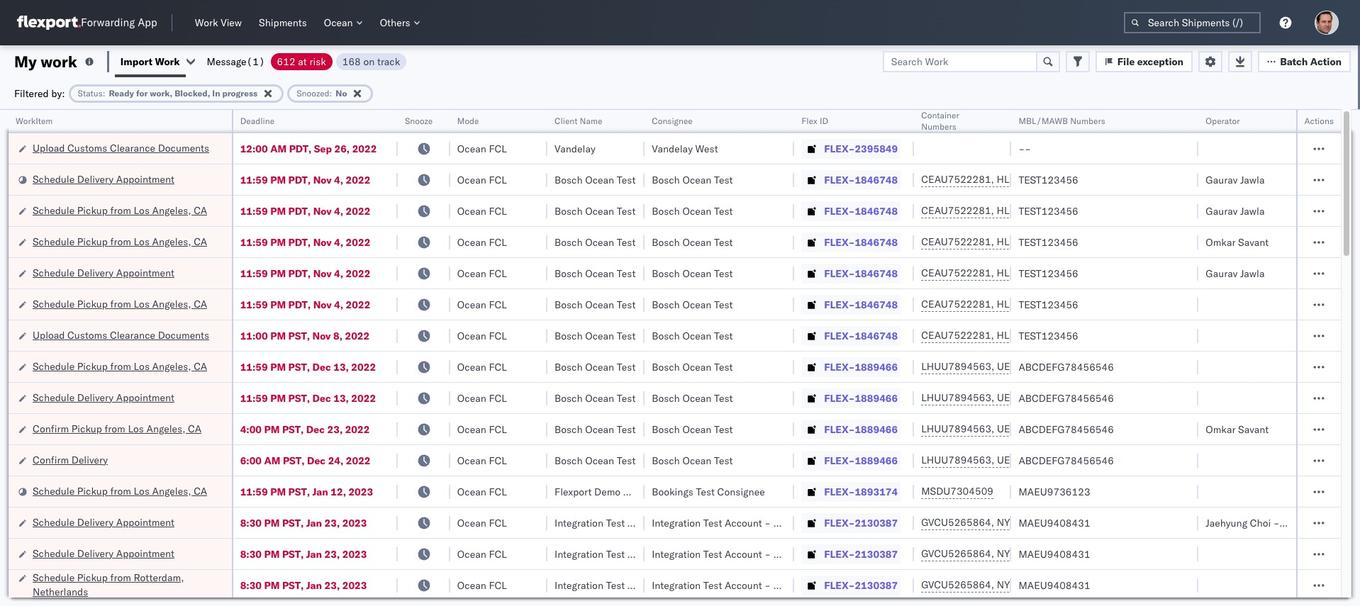 Task type: vqa. For each thing, say whether or not it's contained in the screenshot.
PDT, related to 3rd Schedule Pickup from Los Angeles, CA link from the top of the page
yes



Task type: describe. For each thing, give the bounding box(es) containing it.
account for first 'schedule delivery appointment' 'link' from the bottom of the page
[[725, 548, 763, 561]]

resize handle column header for consignee
[[778, 110, 795, 607]]

1 test123456 from the top
[[1019, 173, 1079, 186]]

pickup for 3rd schedule pickup from los angeles, ca button from the bottom of the page
[[77, 298, 108, 310]]

3 schedule pickup from los angeles, ca link from the top
[[33, 297, 207, 311]]

client name
[[555, 116, 603, 126]]

schedule pickup from rotterdam, netherlands button
[[33, 571, 213, 601]]

id
[[820, 116, 829, 126]]

2 hlxu8034992 from the top
[[1072, 204, 1142, 217]]

savant for ceau7522281, hlxu6269489, hlxu8034992
[[1239, 236, 1269, 249]]

6:00 am pst, dec 24, 2022
[[240, 454, 371, 467]]

lhuu7894563, uetu5238478 for schedule delivery appointment
[[922, 392, 1067, 404]]

1 schedule pickup from los angeles, ca button from the top
[[33, 203, 207, 219]]

4 schedule delivery appointment button from the top
[[33, 515, 174, 531]]

: for status
[[103, 88, 105, 98]]

fcl for fourth schedule pickup from los angeles, ca button from the bottom of the page
[[489, 236, 507, 249]]

delivery for 5th schedule delivery appointment button
[[77, 547, 114, 560]]

numbers for mbl/mawb numbers
[[1071, 116, 1106, 126]]

2 upload customs clearance documents from the top
[[33, 329, 209, 342]]

3 maeu9408431 from the top
[[1019, 579, 1091, 592]]

3 4, from the top
[[334, 236, 344, 249]]

lhuu7894563, for schedule delivery appointment
[[922, 392, 995, 404]]

resize handle column header for workitem
[[215, 110, 232, 607]]

uetu5238478 for confirm pickup from los angeles, ca
[[998, 423, 1067, 436]]

3 schedule from the top
[[33, 235, 75, 248]]

shipments link
[[253, 13, 313, 32]]

confirm delivery link
[[33, 453, 108, 467]]

2 ceau7522281, from the top
[[922, 204, 995, 217]]

lhuu7894563, uetu5238478 for schedule pickup from los angeles, ca
[[922, 360, 1067, 373]]

4 lhuu7894563, uetu5238478 from the top
[[922, 454, 1067, 467]]

11 resize handle column header from the left
[[1325, 110, 1342, 607]]

snoozed
[[297, 88, 330, 98]]

bookings test consignee
[[652, 486, 765, 498]]

gaurav for fourth 'schedule delivery appointment' 'link' from the bottom of the page
[[1206, 267, 1238, 280]]

flexport
[[555, 486, 592, 498]]

gvcu5265864, nyku9743990 for 4th 'schedule delivery appointment' 'link' from the top
[[922, 517, 1067, 529]]

jawla for 5th 'schedule delivery appointment' 'link' from the bottom of the page
[[1241, 173, 1265, 186]]

4 1846748 from the top
[[855, 267, 898, 280]]

2395849
[[855, 142, 898, 155]]

gvcu5265864, for 4th 'schedule delivery appointment' 'link' from the top
[[922, 517, 995, 529]]

container
[[922, 110, 960, 121]]

netherlands
[[33, 586, 88, 598]]

pm for third 'schedule delivery appointment' 'link' from the bottom of the page
[[270, 392, 286, 405]]

progress
[[222, 88, 258, 98]]

maeu9736123
[[1019, 486, 1091, 498]]

rotterdam,
[[134, 572, 184, 584]]

confirm for confirm delivery
[[33, 454, 69, 466]]

container numbers
[[922, 110, 960, 132]]

168 on track
[[343, 55, 400, 68]]

11 flex- from the top
[[825, 454, 855, 467]]

confirm for confirm pickup from los angeles, ca
[[33, 423, 69, 435]]

flex-2395849
[[825, 142, 898, 155]]

4 11:59 from the top
[[240, 267, 268, 280]]

(1)
[[247, 55, 265, 68]]

8:30 for first 'schedule delivery appointment' 'link' from the bottom of the page
[[240, 548, 262, 561]]

message
[[207, 55, 247, 68]]

8 11:59 from the top
[[240, 486, 268, 498]]

14 flex- from the top
[[825, 548, 855, 561]]

flex-2130387 for 4th 'schedule delivery appointment' 'link' from the top
[[825, 517, 898, 530]]

vandelay west
[[652, 142, 718, 155]]

2 documents from the top
[[158, 329, 209, 342]]

11:59 pm pst, dec 13, 2022 for schedule pickup from los angeles, ca
[[240, 361, 376, 374]]

6 11:59 from the top
[[240, 361, 268, 374]]

clearance for upload customs clearance documents link corresponding to first upload customs clearance documents button from the bottom
[[110, 329, 155, 342]]

3 test123456 from the top
[[1019, 236, 1079, 249]]

client
[[555, 116, 578, 126]]

12,
[[331, 486, 346, 498]]

schedule pickup from rotterdam, netherlands link
[[33, 571, 213, 599]]

6 1846748 from the top
[[855, 330, 898, 342]]

app
[[138, 16, 157, 29]]

6:00
[[240, 454, 262, 467]]

lagerfeld for first 'schedule delivery appointment' 'link' from the bottom of the page
[[795, 548, 837, 561]]

1 schedule delivery appointment link from the top
[[33, 172, 174, 186]]

--
[[1019, 142, 1031, 155]]

ocean inside 'button'
[[324, 16, 353, 29]]

4 abcdefg78456546 from the top
[[1019, 454, 1115, 467]]

11 fcl from the top
[[489, 454, 507, 467]]

jawla for fourth 'schedule delivery appointment' 'link' from the bottom of the page
[[1241, 267, 1265, 280]]

batch action button
[[1259, 51, 1352, 72]]

angeles, for 1st schedule pickup from los angeles, ca link from the bottom
[[152, 485, 191, 498]]

file
[[1118, 55, 1135, 68]]

5 test123456 from the top
[[1019, 298, 1079, 311]]

bookings
[[652, 486, 694, 498]]

3 nyku9743990 from the top
[[997, 579, 1067, 592]]

11:59 pm pst, dec 13, 2022 for schedule delivery appointment
[[240, 392, 376, 405]]

3 ocean fcl from the top
[[457, 205, 507, 217]]

angeles, for fifth schedule pickup from los angeles, ca link from the bottom of the page
[[152, 204, 191, 217]]

origin
[[1304, 517, 1332, 530]]

3 integration test account - karl lagerfeld from the top
[[652, 579, 837, 592]]

7 ocean fcl from the top
[[457, 330, 507, 342]]

mode
[[457, 116, 479, 126]]

status
[[78, 88, 103, 98]]

pickup for schedule pickup from rotterdam, netherlands button
[[77, 572, 108, 584]]

others
[[380, 16, 411, 29]]

2 11:59 from the top
[[240, 205, 268, 217]]

karl for 4th 'schedule delivery appointment' 'link' from the top
[[774, 517, 792, 530]]

7 11:59 from the top
[[240, 392, 268, 405]]

4 1889466 from the top
[[855, 454, 898, 467]]

jaehyung choi - test origin agent
[[1206, 517, 1361, 530]]

upload customs clearance documents link for 2nd upload customs clearance documents button from the bottom
[[33, 141, 209, 155]]

3 schedule delivery appointment button from the top
[[33, 391, 174, 406]]

612 at risk
[[277, 55, 326, 68]]

3 flex- from the top
[[825, 205, 855, 217]]

6 flex-1846748 from the top
[[825, 330, 898, 342]]

angeles, for second schedule pickup from los angeles, ca link from the top of the page
[[152, 235, 191, 248]]

10 flex- from the top
[[825, 423, 855, 436]]

integration for first 'schedule delivery appointment' 'link' from the bottom of the page
[[652, 548, 701, 561]]

customs for 2nd upload customs clearance documents button from the bottom
[[67, 142, 107, 154]]

import
[[121, 55, 153, 68]]

15 fcl from the top
[[489, 579, 507, 592]]

8 flex- from the top
[[825, 361, 855, 374]]

from inside the schedule pickup from rotterdam, netherlands
[[110, 572, 131, 584]]

flex-1889466 for schedule delivery appointment
[[825, 392, 898, 405]]

3 2130387 from the top
[[855, 579, 898, 592]]

5 schedule pickup from los angeles, ca button from the top
[[33, 484, 207, 500]]

fcl for 2nd schedule delivery appointment button from the top
[[489, 267, 507, 280]]

pickup for second schedule pickup from los angeles, ca button from the bottom of the page
[[77, 360, 108, 373]]

4 schedule from the top
[[33, 266, 75, 279]]

flex id
[[802, 116, 829, 126]]

delivery for third schedule delivery appointment button from the top
[[77, 391, 114, 404]]

confirm pickup from los angeles, ca
[[33, 423, 202, 435]]

fcl for second schedule pickup from los angeles, ca button from the bottom of the page
[[489, 361, 507, 374]]

5 11:59 pm pdt, nov 4, 2022 from the top
[[240, 298, 371, 311]]

1 11:59 pm pdt, nov 4, 2022 from the top
[[240, 173, 371, 186]]

nov for second schedule pickup from los angeles, ca link from the top of the page
[[313, 236, 332, 249]]

2 flex- from the top
[[825, 173, 855, 186]]

dec left '24,'
[[307, 454, 326, 467]]

3 resize handle column header from the left
[[433, 110, 450, 607]]

26,
[[335, 142, 350, 155]]

4 flex-1889466 from the top
[[825, 454, 898, 467]]

appointment for 4th 'schedule delivery appointment' 'link' from the top
[[116, 516, 174, 529]]

import work button
[[121, 55, 180, 68]]

others button
[[374, 13, 426, 32]]

4:00
[[240, 423, 262, 436]]

exception
[[1138, 55, 1184, 68]]

5 ceau7522281, hlxu6269489, hlxu8034992 from the top
[[922, 298, 1142, 311]]

fcl for 2nd upload customs clearance documents button from the bottom
[[489, 142, 507, 155]]

consignee inside button
[[652, 116, 693, 126]]

12:00 am pdt, sep 26, 2022
[[240, 142, 377, 155]]

1 hlxu8034992 from the top
[[1072, 173, 1142, 186]]

: for snoozed
[[330, 88, 332, 98]]

angeles, for confirm pickup from los angeles, ca link
[[146, 423, 186, 435]]

1 ocean fcl from the top
[[457, 142, 507, 155]]

5 1846748 from the top
[[855, 298, 898, 311]]

by:
[[51, 87, 65, 100]]

gaurav jawla for 5th 'schedule delivery appointment' 'link' from the bottom of the page
[[1206, 173, 1265, 186]]

mbl/mawb numbers
[[1019, 116, 1106, 126]]

9 schedule from the top
[[33, 516, 75, 529]]

schedule pickup from los angeles, ca for fifth schedule pickup from los angeles, ca link from the bottom of the page
[[33, 204, 207, 217]]

6 test123456 from the top
[[1019, 330, 1079, 342]]

2 ocean fcl from the top
[[457, 173, 507, 186]]

2 schedule delivery appointment link from the top
[[33, 266, 174, 280]]

2 gaurav from the top
[[1206, 205, 1238, 217]]

ready
[[109, 88, 134, 98]]

schedule pickup from los angeles, ca for 1st schedule pickup from los angeles, ca link from the bottom
[[33, 485, 207, 498]]

ca inside button
[[188, 423, 202, 435]]

11:59 pm pst, jan 12, 2023
[[240, 486, 373, 498]]

omkar for lhuu7894563, uetu5238478
[[1206, 423, 1236, 436]]

maeu9408431 for 4th 'schedule delivery appointment' 'link' from the top
[[1019, 517, 1091, 530]]

6 ceau7522281, from the top
[[922, 329, 995, 342]]

3 lagerfeld from the top
[[795, 579, 837, 592]]

15 ocean fcl from the top
[[457, 579, 507, 592]]

pm for confirm pickup from los angeles, ca link
[[264, 423, 280, 436]]

13 ocean fcl from the top
[[457, 517, 507, 530]]

flex-1893174
[[825, 486, 898, 498]]

schedule delivery appointment for fourth 'schedule delivery appointment' 'link' from the bottom of the page
[[33, 266, 174, 279]]

upload customs clearance documents link for first upload customs clearance documents button from the bottom
[[33, 328, 209, 342]]

appointment for fourth 'schedule delivery appointment' 'link' from the bottom of the page
[[116, 266, 174, 279]]

2 upload customs clearance documents button from the top
[[33, 328, 209, 344]]

1 upload customs clearance documents from the top
[[33, 142, 209, 154]]

numbers for container numbers
[[922, 121, 957, 132]]

1 4, from the top
[[334, 173, 344, 186]]

work
[[41, 51, 77, 71]]

6 ocean fcl from the top
[[457, 298, 507, 311]]

3 11:59 from the top
[[240, 236, 268, 249]]

pdt, for second schedule pickup from los angeles, ca link from the top of the page
[[288, 236, 311, 249]]

11:00 pm pst, nov 8, 2022
[[240, 330, 370, 342]]

flex id button
[[795, 113, 901, 127]]

abcdefg78456546 for schedule pickup from los angeles, ca
[[1019, 361, 1115, 374]]

nov for third schedule pickup from los angeles, ca link from the bottom
[[313, 298, 332, 311]]

1889466 for schedule delivery appointment
[[855, 392, 898, 405]]

pdt, for third schedule pickup from los angeles, ca link from the bottom
[[288, 298, 311, 311]]

my
[[14, 51, 37, 71]]

8:30 pm pst, jan 23, 2023 for 4th 'schedule delivery appointment' 'link' from the top
[[240, 517, 367, 530]]

5 schedule pickup from los angeles, ca link from the top
[[33, 484, 207, 498]]

24,
[[328, 454, 344, 467]]

6 ceau7522281, hlxu6269489, hlxu8034992 from the top
[[922, 329, 1142, 342]]

3 schedule pickup from los angeles, ca button from the top
[[33, 297, 207, 313]]

2 gaurav jawla from the top
[[1206, 205, 1265, 217]]

omkar for ceau7522281, hlxu6269489, hlxu8034992
[[1206, 236, 1236, 249]]

resize handle column header for flex id
[[898, 110, 915, 607]]

resize handle column header for container numbers
[[995, 110, 1012, 607]]

demo
[[595, 486, 621, 498]]

view
[[221, 16, 242, 29]]

1 upload customs clearance documents button from the top
[[33, 141, 209, 156]]

forwarding app
[[81, 16, 157, 29]]

confirm delivery button
[[33, 453, 108, 469]]

0 vertical spatial work
[[195, 16, 218, 29]]

5 hlxu6269489, from the top
[[997, 298, 1070, 311]]

am for pst,
[[264, 454, 281, 467]]

omkar savant for lhuu7894563, uetu5238478
[[1206, 423, 1269, 436]]

delivery for 2nd schedule delivery appointment button from the bottom
[[77, 516, 114, 529]]

10 resize handle column header from the left
[[1280, 110, 1297, 607]]

10 schedule from the top
[[33, 547, 75, 560]]

flex-1889466 for schedule pickup from los angeles, ca
[[825, 361, 898, 374]]

13, for schedule delivery appointment
[[334, 392, 349, 405]]

3 integration from the top
[[652, 579, 701, 592]]

6 flex- from the top
[[825, 298, 855, 311]]

12:00
[[240, 142, 268, 155]]

3 hlxu8034992 from the top
[[1072, 236, 1142, 248]]

resize handle column header for mode
[[531, 110, 548, 607]]

flex-2130387 for first 'schedule delivery appointment' 'link' from the bottom of the page
[[825, 548, 898, 561]]

pm for 4th schedule pickup from los angeles, ca link
[[270, 361, 286, 374]]

for
[[136, 88, 148, 98]]

import work
[[121, 55, 180, 68]]

confirm pickup from los angeles, ca button
[[33, 422, 202, 437]]

west
[[696, 142, 718, 155]]

nyku9743990 for 4th 'schedule delivery appointment' 'link' from the top
[[997, 517, 1067, 529]]

168
[[343, 55, 361, 68]]

612
[[277, 55, 296, 68]]

on
[[364, 55, 375, 68]]

confirm delivery
[[33, 454, 108, 466]]

file exception
[[1118, 55, 1184, 68]]

mbl/mawb numbers button
[[1012, 113, 1185, 127]]

flex-1846748 for 5th 'schedule delivery appointment' 'link' from the bottom of the page
[[825, 173, 898, 186]]

3 karl from the top
[[774, 579, 792, 592]]

4 schedule pickup from los angeles, ca link from the top
[[33, 359, 207, 374]]

ceau7522281, for third schedule pickup from los angeles, ca link from the bottom
[[922, 298, 995, 311]]

pm for fourth 'schedule delivery appointment' 'link' from the bottom of the page
[[270, 267, 286, 280]]

4 ocean fcl from the top
[[457, 236, 507, 249]]

los inside confirm pickup from los angeles, ca link
[[128, 423, 144, 435]]

appointment for 5th 'schedule delivery appointment' 'link' from the bottom of the page
[[116, 173, 174, 186]]

13 flex- from the top
[[825, 517, 855, 530]]

3 8:30 pm pst, jan 23, 2023 from the top
[[240, 579, 367, 592]]

6 hlxu6269489, from the top
[[997, 329, 1070, 342]]

risk
[[310, 55, 326, 68]]

mode button
[[450, 113, 534, 127]]



Task type: locate. For each thing, give the bounding box(es) containing it.
1 schedule pickup from los angeles, ca link from the top
[[33, 203, 207, 217]]

flex-1846748
[[825, 173, 898, 186], [825, 205, 898, 217], [825, 236, 898, 249], [825, 267, 898, 280], [825, 298, 898, 311], [825, 330, 898, 342]]

workitem
[[16, 116, 53, 126]]

1 vertical spatial jawla
[[1241, 205, 1265, 217]]

0 vertical spatial savant
[[1239, 236, 1269, 249]]

0 vertical spatial integration
[[652, 517, 701, 530]]

at
[[298, 55, 307, 68]]

0 vertical spatial omkar
[[1206, 236, 1236, 249]]

2 vertical spatial gvcu5265864, nyku9743990
[[922, 579, 1067, 592]]

23, for 4th 'schedule delivery appointment' 'link' from the top
[[325, 517, 340, 530]]

0 vertical spatial documents
[[158, 142, 209, 154]]

pm for 1st schedule pickup from los angeles, ca link from the bottom
[[270, 486, 286, 498]]

4 schedule pickup from los angeles, ca button from the top
[[33, 359, 207, 375]]

4 hlxu6269489, from the top
[[997, 267, 1070, 280]]

fcl for 3rd schedule pickup from los angeles, ca button from the bottom of the page
[[489, 298, 507, 311]]

2 ceau7522281, hlxu6269489, hlxu8034992 from the top
[[922, 204, 1142, 217]]

2 vertical spatial flex-2130387
[[825, 579, 898, 592]]

uetu5238478 for schedule pickup from los angeles, ca
[[998, 360, 1067, 373]]

23, for first 'schedule delivery appointment' 'link' from the bottom of the page
[[325, 548, 340, 561]]

upload customs clearance documents link
[[33, 141, 209, 155], [33, 328, 209, 342]]

schedule pickup from los angeles, ca for third schedule pickup from los angeles, ca link from the bottom
[[33, 298, 207, 310]]

0 vertical spatial gaurav
[[1206, 173, 1238, 186]]

3 8:30 from the top
[[240, 579, 262, 592]]

clearance
[[110, 142, 155, 154], [110, 329, 155, 342]]

1 vertical spatial 13,
[[334, 392, 349, 405]]

bosch
[[555, 173, 583, 186], [652, 173, 680, 186], [555, 205, 583, 217], [652, 205, 680, 217], [555, 236, 583, 249], [652, 236, 680, 249], [555, 267, 583, 280], [652, 267, 680, 280], [555, 298, 583, 311], [652, 298, 680, 311], [555, 330, 583, 342], [652, 330, 680, 342], [555, 361, 583, 374], [652, 361, 680, 374], [555, 392, 583, 405], [652, 392, 680, 405], [555, 423, 583, 436], [652, 423, 680, 436], [555, 454, 583, 467], [652, 454, 680, 467]]

am
[[270, 142, 287, 155], [264, 454, 281, 467]]

lhuu7894563, for schedule pickup from los angeles, ca
[[922, 360, 995, 373]]

2 savant from the top
[[1239, 423, 1269, 436]]

flex-
[[825, 142, 855, 155], [825, 173, 855, 186], [825, 205, 855, 217], [825, 236, 855, 249], [825, 267, 855, 280], [825, 298, 855, 311], [825, 330, 855, 342], [825, 361, 855, 374], [825, 392, 855, 405], [825, 423, 855, 436], [825, 454, 855, 467], [825, 486, 855, 498], [825, 517, 855, 530], [825, 548, 855, 561], [825, 579, 855, 592]]

delivery
[[77, 173, 114, 186], [77, 266, 114, 279], [77, 391, 114, 404], [71, 454, 108, 466], [77, 516, 114, 529], [77, 547, 114, 560]]

savant for lhuu7894563, uetu5238478
[[1239, 423, 1269, 436]]

uetu5238478 for schedule delivery appointment
[[998, 392, 1067, 404]]

work view
[[195, 16, 242, 29]]

2 vertical spatial gvcu5265864,
[[922, 579, 995, 592]]

lhuu7894563, uetu5238478 for confirm pickup from los angeles, ca
[[922, 423, 1067, 436]]

12 flex- from the top
[[825, 486, 855, 498]]

pickup for fourth schedule pickup from los angeles, ca button from the bottom of the page
[[77, 235, 108, 248]]

3 gvcu5265864, from the top
[[922, 579, 995, 592]]

3 lhuu7894563, from the top
[[922, 423, 995, 436]]

3 schedule delivery appointment link from the top
[[33, 391, 174, 405]]

13, down "8,"
[[334, 361, 349, 374]]

11 schedule from the top
[[33, 572, 75, 584]]

customs
[[67, 142, 107, 154], [67, 329, 107, 342]]

operator
[[1206, 116, 1241, 126]]

numbers right the mbl/mawb
[[1071, 116, 1106, 126]]

vandelay for vandelay
[[555, 142, 596, 155]]

4 schedule delivery appointment link from the top
[[33, 515, 174, 530]]

documents left 11:00
[[158, 329, 209, 342]]

1 vertical spatial 11:59 pm pst, dec 13, 2022
[[240, 392, 376, 405]]

5 hlxu8034992 from the top
[[1072, 298, 1142, 311]]

1 vertical spatial confirm
[[33, 454, 69, 466]]

1 vertical spatial savant
[[1239, 423, 1269, 436]]

am right 12:00
[[270, 142, 287, 155]]

bosch ocean test
[[555, 173, 636, 186], [652, 173, 733, 186], [555, 205, 636, 217], [652, 205, 733, 217], [555, 236, 636, 249], [652, 236, 733, 249], [555, 267, 636, 280], [652, 267, 733, 280], [555, 298, 636, 311], [652, 298, 733, 311], [555, 330, 636, 342], [652, 330, 733, 342], [555, 361, 636, 374], [652, 361, 733, 374], [555, 392, 636, 405], [652, 392, 733, 405], [555, 423, 636, 436], [652, 423, 733, 436], [555, 454, 636, 467], [652, 454, 733, 467]]

1893174
[[855, 486, 898, 498]]

documents down blocked,
[[158, 142, 209, 154]]

23, for confirm pickup from los angeles, ca link
[[327, 423, 343, 436]]

1 flex-2130387 from the top
[[825, 517, 898, 530]]

flexport. image
[[17, 16, 81, 30]]

fcl for confirm pickup from los angeles, ca button
[[489, 423, 507, 436]]

1 schedule delivery appointment from the top
[[33, 173, 174, 186]]

1 vertical spatial lagerfeld
[[795, 548, 837, 561]]

1 vertical spatial documents
[[158, 329, 209, 342]]

1 vandelay from the left
[[555, 142, 596, 155]]

2 vertical spatial 8:30
[[240, 579, 262, 592]]

1 vertical spatial work
[[155, 55, 180, 68]]

message (1)
[[207, 55, 265, 68]]

1 vertical spatial integration
[[652, 548, 701, 561]]

0 vertical spatial gvcu5265864,
[[922, 517, 995, 529]]

2 omkar from the top
[[1206, 423, 1236, 436]]

10 ocean fcl from the top
[[457, 423, 507, 436]]

vandelay down client name
[[555, 142, 596, 155]]

schedule pickup from los angeles, ca for 4th schedule pickup from los angeles, ca link
[[33, 360, 207, 373]]

fcl for 5th schedule delivery appointment button
[[489, 548, 507, 561]]

work
[[195, 16, 218, 29], [155, 55, 180, 68]]

5 schedule from the top
[[33, 298, 75, 310]]

abcdefg78456546 for schedule delivery appointment
[[1019, 392, 1115, 405]]

1 vertical spatial am
[[264, 454, 281, 467]]

2 vertical spatial account
[[725, 579, 763, 592]]

8:30 for 4th 'schedule delivery appointment' 'link' from the top
[[240, 517, 262, 530]]

1 vertical spatial omkar savant
[[1206, 423, 1269, 436]]

actions
[[1305, 116, 1335, 126]]

0 horizontal spatial :
[[103, 88, 105, 98]]

1 fcl from the top
[[489, 142, 507, 155]]

maeu9408431
[[1019, 517, 1091, 530], [1019, 548, 1091, 561], [1019, 579, 1091, 592]]

0 vertical spatial upload
[[33, 142, 65, 154]]

test
[[617, 173, 636, 186], [715, 173, 733, 186], [617, 205, 636, 217], [715, 205, 733, 217], [617, 236, 636, 249], [715, 236, 733, 249], [617, 267, 636, 280], [715, 267, 733, 280], [617, 298, 636, 311], [715, 298, 733, 311], [617, 330, 636, 342], [715, 330, 733, 342], [617, 361, 636, 374], [715, 361, 733, 374], [617, 392, 636, 405], [715, 392, 733, 405], [617, 423, 636, 436], [715, 423, 733, 436], [617, 454, 636, 467], [715, 454, 733, 467], [696, 486, 715, 498], [704, 517, 723, 530], [1283, 517, 1302, 530], [704, 548, 723, 561], [704, 579, 723, 592]]

dec up 4:00 pm pst, dec 23, 2022
[[313, 392, 331, 405]]

ceau7522281,
[[922, 173, 995, 186], [922, 204, 995, 217], [922, 236, 995, 248], [922, 267, 995, 280], [922, 298, 995, 311], [922, 329, 995, 342]]

0 vertical spatial 8:30 pm pst, jan 23, 2023
[[240, 517, 367, 530]]

1 vertical spatial 8:30
[[240, 548, 262, 561]]

delivery inside confirm delivery link
[[71, 454, 108, 466]]

snooze
[[405, 116, 433, 126]]

2023
[[349, 486, 373, 498], [343, 517, 367, 530], [343, 548, 367, 561], [343, 579, 367, 592]]

13, for schedule pickup from los angeles, ca
[[334, 361, 349, 374]]

0 vertical spatial jawla
[[1241, 173, 1265, 186]]

1 vertical spatial flex-2130387
[[825, 548, 898, 561]]

6 schedule from the top
[[33, 360, 75, 373]]

dec up 6:00 am pst, dec 24, 2022
[[306, 423, 325, 436]]

1 vertical spatial nyku9743990
[[997, 548, 1067, 561]]

lhuu7894563, uetu5238478
[[922, 360, 1067, 373], [922, 392, 1067, 404], [922, 423, 1067, 436], [922, 454, 1067, 467]]

2 vertical spatial 2130387
[[855, 579, 898, 592]]

consignee button
[[645, 113, 781, 127]]

6 hlxu8034992 from the top
[[1072, 329, 1142, 342]]

batch
[[1281, 55, 1309, 68]]

1 horizontal spatial numbers
[[1071, 116, 1106, 126]]

flex-1846748 for third schedule pickup from los angeles, ca link from the bottom
[[825, 298, 898, 311]]

23,
[[327, 423, 343, 436], [325, 517, 340, 530], [325, 548, 340, 561], [325, 579, 340, 592]]

3 schedule delivery appointment from the top
[[33, 391, 174, 404]]

Search Shipments (/) text field
[[1125, 12, 1262, 33]]

2 vertical spatial integration test account - karl lagerfeld
[[652, 579, 837, 592]]

4 hlxu8034992 from the top
[[1072, 267, 1142, 280]]

0 vertical spatial flex-2130387
[[825, 517, 898, 530]]

1 vertical spatial 2130387
[[855, 548, 898, 561]]

13,
[[334, 361, 349, 374], [334, 392, 349, 405]]

1 vertical spatial upload customs clearance documents link
[[33, 328, 209, 342]]

nyku9743990
[[997, 517, 1067, 529], [997, 548, 1067, 561], [997, 579, 1067, 592]]

0 vertical spatial 2130387
[[855, 517, 898, 530]]

0 vertical spatial account
[[725, 517, 763, 530]]

0 vertical spatial maeu9408431
[[1019, 517, 1091, 530]]

4 uetu5238478 from the top
[[998, 454, 1067, 467]]

vandelay for vandelay west
[[652, 142, 693, 155]]

1 vertical spatial 8:30 pm pst, jan 23, 2023
[[240, 548, 367, 561]]

6 resize handle column header from the left
[[778, 110, 795, 607]]

jaehyung
[[1206, 517, 1248, 530]]

work right import
[[155, 55, 180, 68]]

pm for third schedule pickup from los angeles, ca link from the bottom
[[270, 298, 286, 311]]

12 ocean fcl from the top
[[457, 486, 507, 498]]

1 uetu5238478 from the top
[[998, 360, 1067, 373]]

5 schedule pickup from los angeles, ca from the top
[[33, 485, 207, 498]]

8:30 pm pst, jan 23, 2023 for first 'schedule delivery appointment' 'link' from the bottom of the page
[[240, 548, 367, 561]]

2 customs from the top
[[67, 329, 107, 342]]

work left view on the top left
[[195, 16, 218, 29]]

numbers
[[1071, 116, 1106, 126], [922, 121, 957, 132]]

0 horizontal spatial work
[[155, 55, 180, 68]]

1 maeu9408431 from the top
[[1019, 517, 1091, 530]]

11:00
[[240, 330, 268, 342]]

consignee for flexport demo consignee
[[623, 486, 671, 498]]

flex-1889466
[[825, 361, 898, 374], [825, 392, 898, 405], [825, 423, 898, 436], [825, 454, 898, 467]]

resize handle column header
[[215, 110, 232, 607], [381, 110, 398, 607], [433, 110, 450, 607], [531, 110, 548, 607], [628, 110, 645, 607], [778, 110, 795, 607], [898, 110, 915, 607], [995, 110, 1012, 607], [1182, 110, 1199, 607], [1280, 110, 1297, 607], [1325, 110, 1342, 607]]

schedule delivery appointment for third 'schedule delivery appointment' 'link' from the bottom of the page
[[33, 391, 174, 404]]

6 fcl from the top
[[489, 298, 507, 311]]

ceau7522281, for 5th 'schedule delivery appointment' 'link' from the bottom of the page
[[922, 173, 995, 186]]

container numbers button
[[915, 107, 998, 133]]

1 schedule delivery appointment button from the top
[[33, 172, 174, 188]]

snoozed : no
[[297, 88, 347, 98]]

0 vertical spatial omkar savant
[[1206, 236, 1269, 249]]

0 vertical spatial upload customs clearance documents button
[[33, 141, 209, 156]]

8,
[[333, 330, 343, 342]]

fcl
[[489, 142, 507, 155], [489, 173, 507, 186], [489, 205, 507, 217], [489, 236, 507, 249], [489, 267, 507, 280], [489, 298, 507, 311], [489, 330, 507, 342], [489, 361, 507, 374], [489, 392, 507, 405], [489, 423, 507, 436], [489, 454, 507, 467], [489, 486, 507, 498], [489, 517, 507, 530], [489, 548, 507, 561], [489, 579, 507, 592]]

0 vertical spatial customs
[[67, 142, 107, 154]]

flexport demo consignee
[[555, 486, 671, 498]]

pickup for 5th schedule pickup from los angeles, ca button
[[77, 485, 108, 498]]

shipments
[[259, 16, 307, 29]]

confirm inside confirm delivery link
[[33, 454, 69, 466]]

lagerfeld
[[795, 517, 837, 530], [795, 548, 837, 561], [795, 579, 837, 592]]

1 horizontal spatial :
[[330, 88, 332, 98]]

0 vertical spatial upload customs clearance documents
[[33, 142, 209, 154]]

0 vertical spatial 11:59 pm pst, dec 13, 2022
[[240, 361, 376, 374]]

2 schedule from the top
[[33, 204, 75, 217]]

flex
[[802, 116, 818, 126]]

3 gvcu5265864, nyku9743990 from the top
[[922, 579, 1067, 592]]

5 schedule delivery appointment from the top
[[33, 547, 174, 560]]

1 vertical spatial clearance
[[110, 329, 155, 342]]

integration test account - karl lagerfeld for first 'schedule delivery appointment' 'link' from the bottom of the page
[[652, 548, 837, 561]]

0 vertical spatial gvcu5265864, nyku9743990
[[922, 517, 1067, 529]]

1 vertical spatial upload customs clearance documents button
[[33, 328, 209, 344]]

pickup
[[77, 204, 108, 217], [77, 235, 108, 248], [77, 298, 108, 310], [77, 360, 108, 373], [71, 423, 102, 435], [77, 485, 108, 498], [77, 572, 108, 584]]

1846748
[[855, 173, 898, 186], [855, 205, 898, 217], [855, 236, 898, 249], [855, 267, 898, 280], [855, 298, 898, 311], [855, 330, 898, 342]]

1 clearance from the top
[[110, 142, 155, 154]]

gvcu5265864,
[[922, 517, 995, 529], [922, 548, 995, 561], [922, 579, 995, 592]]

1 vertical spatial customs
[[67, 329, 107, 342]]

numbers down container
[[922, 121, 957, 132]]

ocean button
[[318, 13, 369, 32]]

1 integration from the top
[[652, 517, 701, 530]]

am right 6:00
[[264, 454, 281, 467]]

flex-1889466 for confirm pickup from los angeles, ca
[[825, 423, 898, 436]]

2 test123456 from the top
[[1019, 205, 1079, 217]]

filtered
[[14, 87, 49, 100]]

1 vertical spatial karl
[[774, 548, 792, 561]]

dec for confirm pickup from los angeles, ca
[[306, 423, 325, 436]]

client name button
[[548, 113, 631, 127]]

2 vertical spatial nyku9743990
[[997, 579, 1067, 592]]

13, up 4:00 pm pst, dec 23, 2022
[[334, 392, 349, 405]]

flex-1846748 button
[[802, 170, 901, 190], [802, 170, 901, 190], [802, 201, 901, 221], [802, 201, 901, 221], [802, 232, 901, 252], [802, 232, 901, 252], [802, 264, 901, 283], [802, 264, 901, 283], [802, 295, 901, 315], [802, 295, 901, 315], [802, 326, 901, 346], [802, 326, 901, 346]]

vandelay left west
[[652, 142, 693, 155]]

0 vertical spatial 13,
[[334, 361, 349, 374]]

1 11:59 from the top
[[240, 173, 268, 186]]

2 vertical spatial integration
[[652, 579, 701, 592]]

2 omkar savant from the top
[[1206, 423, 1269, 436]]

dec down 11:00 pm pst, nov 8, 2022
[[313, 361, 331, 374]]

1 vertical spatial integration test account - karl lagerfeld
[[652, 548, 837, 561]]

1 vertical spatial account
[[725, 548, 763, 561]]

2 vertical spatial 8:30 pm pst, jan 23, 2023
[[240, 579, 367, 592]]

nov for fourth 'schedule delivery appointment' 'link' from the bottom of the page
[[313, 267, 332, 280]]

2 vertical spatial lagerfeld
[[795, 579, 837, 592]]

0 vertical spatial lagerfeld
[[795, 517, 837, 530]]

schedule delivery appointment for first 'schedule delivery appointment' 'link' from the bottom of the page
[[33, 547, 174, 560]]

pm
[[270, 173, 286, 186], [270, 205, 286, 217], [270, 236, 286, 249], [270, 267, 286, 280], [270, 298, 286, 311], [270, 330, 286, 342], [270, 361, 286, 374], [270, 392, 286, 405], [264, 423, 280, 436], [270, 486, 286, 498], [264, 517, 280, 530], [264, 548, 280, 561], [264, 579, 280, 592]]

2 schedule pickup from los angeles, ca button from the top
[[33, 234, 207, 250]]

consignee up vandelay west
[[652, 116, 693, 126]]

1 ceau7522281, from the top
[[922, 173, 995, 186]]

pm for second schedule pickup from los angeles, ca link from the top of the page
[[270, 236, 286, 249]]

fcl for third schedule delivery appointment button from the top
[[489, 392, 507, 405]]

8 resize handle column header from the left
[[995, 110, 1012, 607]]

2130387 for first 'schedule delivery appointment' 'link' from the bottom of the page
[[855, 548, 898, 561]]

2 flex-1846748 from the top
[[825, 205, 898, 217]]

deadline button
[[233, 113, 384, 127]]

fcl for 1st schedule delivery appointment button from the top
[[489, 173, 507, 186]]

11:59 pm pst, dec 13, 2022 up 4:00 pm pst, dec 23, 2022
[[240, 392, 376, 405]]

3 uetu5238478 from the top
[[998, 423, 1067, 436]]

1 karl from the top
[[774, 517, 792, 530]]

fcl for 2nd schedule delivery appointment button from the bottom
[[489, 517, 507, 530]]

: left "no" at the left top of page
[[330, 88, 332, 98]]

11 ocean fcl from the top
[[457, 454, 507, 467]]

resize handle column header for deadline
[[381, 110, 398, 607]]

2 abcdefg78456546 from the top
[[1019, 392, 1115, 405]]

0 vertical spatial karl
[[774, 517, 792, 530]]

2 4, from the top
[[334, 205, 344, 217]]

1 schedule from the top
[[33, 173, 75, 186]]

ca
[[194, 204, 207, 217], [194, 235, 207, 248], [194, 298, 207, 310], [194, 360, 207, 373], [188, 423, 202, 435], [194, 485, 207, 498]]

in
[[212, 88, 220, 98]]

2130387
[[855, 517, 898, 530], [855, 548, 898, 561], [855, 579, 898, 592]]

pickup inside the schedule pickup from rotterdam, netherlands
[[77, 572, 108, 584]]

am for pdt,
[[270, 142, 287, 155]]

1 vertical spatial omkar
[[1206, 423, 1236, 436]]

jawla
[[1241, 173, 1265, 186], [1241, 205, 1265, 217], [1241, 267, 1265, 280]]

0 vertical spatial clearance
[[110, 142, 155, 154]]

ceau7522281, for second schedule pickup from los angeles, ca link from the top of the page
[[922, 236, 995, 248]]

1 vertical spatial upload
[[33, 329, 65, 342]]

2 hlxu6269489, from the top
[[997, 204, 1070, 217]]

2 lhuu7894563, from the top
[[922, 392, 995, 404]]

lagerfeld for 4th 'schedule delivery appointment' 'link' from the top
[[795, 517, 837, 530]]

11:59 pm pst, dec 13, 2022
[[240, 361, 376, 374], [240, 392, 376, 405]]

pickup for fifth schedule pickup from los angeles, ca button from the bottom
[[77, 204, 108, 217]]

1 vertical spatial maeu9408431
[[1019, 548, 1091, 561]]

2 uetu5238478 from the top
[[998, 392, 1067, 404]]

forwarding app link
[[17, 16, 157, 30]]

2 schedule delivery appointment from the top
[[33, 266, 174, 279]]

8:30 pm pst, jan 23, 2023
[[240, 517, 367, 530], [240, 548, 367, 561], [240, 579, 367, 592]]

1 vertical spatial gaurav
[[1206, 205, 1238, 217]]

filtered by:
[[14, 87, 65, 100]]

11:59 pm pst, dec 13, 2022 down 11:00 pm pst, nov 8, 2022
[[240, 361, 376, 374]]

appointment for third 'schedule delivery appointment' 'link' from the bottom of the page
[[116, 391, 174, 404]]

1 nyku9743990 from the top
[[997, 517, 1067, 529]]

1 vertical spatial gvcu5265864,
[[922, 548, 995, 561]]

4 fcl from the top
[[489, 236, 507, 249]]

pdt,
[[289, 142, 312, 155], [288, 173, 311, 186], [288, 205, 311, 217], [288, 236, 311, 249], [288, 267, 311, 280], [288, 298, 311, 311]]

1 resize handle column header from the left
[[215, 110, 232, 607]]

2 vertical spatial karl
[[774, 579, 792, 592]]

Search Work text field
[[883, 51, 1038, 72]]

numbers inside the container numbers
[[922, 121, 957, 132]]

1 lagerfeld from the top
[[795, 517, 837, 530]]

my work
[[14, 51, 77, 71]]

confirm inside confirm pickup from los angeles, ca link
[[33, 423, 69, 435]]

1889466 for schedule pickup from los angeles, ca
[[855, 361, 898, 374]]

consignee right demo
[[623, 486, 671, 498]]

4:00 pm pst, dec 23, 2022
[[240, 423, 370, 436]]

2 : from the left
[[330, 88, 332, 98]]

2 1846748 from the top
[[855, 205, 898, 217]]

11:59
[[240, 173, 268, 186], [240, 205, 268, 217], [240, 236, 268, 249], [240, 267, 268, 280], [240, 298, 268, 311], [240, 361, 268, 374], [240, 392, 268, 405], [240, 486, 268, 498]]

1 account from the top
[[725, 517, 763, 530]]

0 horizontal spatial vandelay
[[555, 142, 596, 155]]

2 vandelay from the left
[[652, 142, 693, 155]]

2130387 for 4th 'schedule delivery appointment' 'link' from the top
[[855, 517, 898, 530]]

pickup for confirm pickup from los angeles, ca button
[[71, 423, 102, 435]]

1 upload from the top
[[33, 142, 65, 154]]

pm for first 'schedule delivery appointment' 'link' from the bottom of the page
[[264, 548, 280, 561]]

account for 4th 'schedule delivery appointment' 'link' from the top
[[725, 517, 763, 530]]

0 vertical spatial gaurav jawla
[[1206, 173, 1265, 186]]

jan
[[313, 486, 328, 498], [306, 517, 322, 530], [306, 548, 322, 561], [306, 579, 322, 592]]

1 gaurav jawla from the top
[[1206, 173, 1265, 186]]

omkar
[[1206, 236, 1236, 249], [1206, 423, 1236, 436]]

gvcu5265864, for first 'schedule delivery appointment' 'link' from the bottom of the page
[[922, 548, 995, 561]]

ceau7522281, for fourth 'schedule delivery appointment' 'link' from the bottom of the page
[[922, 267, 995, 280]]

2 vertical spatial gaurav
[[1206, 267, 1238, 280]]

5 flex-1846748 from the top
[[825, 298, 898, 311]]

angeles, for third schedule pickup from los angeles, ca link from the bottom
[[152, 298, 191, 310]]

sep
[[314, 142, 332, 155]]

2 vertical spatial jawla
[[1241, 267, 1265, 280]]

2 vertical spatial gaurav jawla
[[1206, 267, 1265, 280]]

hlxu6269489,
[[997, 173, 1070, 186], [997, 204, 1070, 217], [997, 236, 1070, 248], [997, 267, 1070, 280], [997, 298, 1070, 311], [997, 329, 1070, 342]]

5 schedule delivery appointment button from the top
[[33, 547, 174, 562]]

11:59 pm pdt, nov 4, 2022
[[240, 173, 371, 186], [240, 205, 371, 217], [240, 236, 371, 249], [240, 267, 371, 280], [240, 298, 371, 311]]

blocked,
[[175, 88, 210, 98]]

1 schedule pickup from los angeles, ca from the top
[[33, 204, 207, 217]]

schedule delivery appointment button
[[33, 172, 174, 188], [33, 266, 174, 281], [33, 391, 174, 406], [33, 515, 174, 531], [33, 547, 174, 562]]

integration for 4th 'schedule delivery appointment' 'link' from the top
[[652, 517, 701, 530]]

abcdefg78456546 for confirm pickup from los angeles, ca
[[1019, 423, 1115, 436]]

flex-2130387 button
[[802, 513, 901, 533], [802, 513, 901, 533], [802, 545, 901, 564], [802, 545, 901, 564], [802, 576, 901, 596], [802, 576, 901, 596]]

4 appointment from the top
[[116, 516, 174, 529]]

1 documents from the top
[[158, 142, 209, 154]]

2 appointment from the top
[[116, 266, 174, 279]]

appointment for first 'schedule delivery appointment' 'link' from the bottom of the page
[[116, 547, 174, 560]]

numbers inside mbl/mawb numbers button
[[1071, 116, 1106, 126]]

consignee for bookings test consignee
[[718, 486, 765, 498]]

pst,
[[288, 330, 310, 342], [288, 361, 310, 374], [288, 392, 310, 405], [282, 423, 304, 436], [283, 454, 305, 467], [288, 486, 310, 498], [282, 517, 304, 530], [282, 548, 304, 561], [282, 579, 304, 592]]

work view link
[[189, 13, 248, 32]]

1 vertical spatial gvcu5265864, nyku9743990
[[922, 548, 1067, 561]]

mbl/mawb
[[1019, 116, 1069, 126]]

2 resize handle column header from the left
[[381, 110, 398, 607]]

0 vertical spatial am
[[270, 142, 287, 155]]

2 1889466 from the top
[[855, 392, 898, 405]]

consignee right bookings
[[718, 486, 765, 498]]

schedule inside the schedule pickup from rotterdam, netherlands
[[33, 572, 75, 584]]

0 vertical spatial nyku9743990
[[997, 517, 1067, 529]]

confirm pickup from los angeles, ca link
[[33, 422, 202, 436]]

track
[[377, 55, 400, 68]]

4 flex- from the top
[[825, 236, 855, 249]]

0 vertical spatial confirm
[[33, 423, 69, 435]]

1 vertical spatial gaurav jawla
[[1206, 205, 1265, 217]]

1 gaurav from the top
[[1206, 173, 1238, 186]]

0 horizontal spatial numbers
[[922, 121, 957, 132]]

3 fcl from the top
[[489, 205, 507, 217]]

nyku9743990 for first 'schedule delivery appointment' 'link' from the bottom of the page
[[997, 548, 1067, 561]]

work,
[[150, 88, 173, 98]]

lhuu7894563, for confirm pickup from los angeles, ca
[[922, 423, 995, 436]]

integration test account - karl lagerfeld for 4th 'schedule delivery appointment' 'link' from the top
[[652, 517, 837, 530]]

1 jawla from the top
[[1241, 173, 1265, 186]]

no
[[336, 88, 347, 98]]

5 resize handle column header from the left
[[628, 110, 645, 607]]

7 schedule from the top
[[33, 391, 75, 404]]

batch action
[[1281, 55, 1342, 68]]

3 account from the top
[[725, 579, 763, 592]]

0 vertical spatial integration test account - karl lagerfeld
[[652, 517, 837, 530]]

1 vertical spatial upload customs clearance documents
[[33, 329, 209, 342]]

gaurav for 5th 'schedule delivery appointment' 'link' from the bottom of the page
[[1206, 173, 1238, 186]]

resize handle column header for mbl/mawb numbers
[[1182, 110, 1199, 607]]

2 nyku9743990 from the top
[[997, 548, 1067, 561]]

1 horizontal spatial vandelay
[[652, 142, 693, 155]]

1 horizontal spatial work
[[195, 16, 218, 29]]

0 vertical spatial upload customs clearance documents link
[[33, 141, 209, 155]]

customs for first upload customs clearance documents button from the bottom
[[67, 329, 107, 342]]

2 jawla from the top
[[1241, 205, 1265, 217]]

1 flex- from the top
[[825, 142, 855, 155]]

2 flex-1889466 from the top
[[825, 392, 898, 405]]

delivery for the confirm delivery button
[[71, 454, 108, 466]]

2 vertical spatial maeu9408431
[[1019, 579, 1091, 592]]

8 fcl from the top
[[489, 361, 507, 374]]

omkar savant for ceau7522281, hlxu6269489, hlxu8034992
[[1206, 236, 1269, 249]]

7 fcl from the top
[[489, 330, 507, 342]]

: left ready in the left of the page
[[103, 88, 105, 98]]

angeles, for 4th schedule pickup from los angeles, ca link
[[152, 360, 191, 373]]

flex-1846748 for second schedule pickup from los angeles, ca link from the top of the page
[[825, 236, 898, 249]]

5 4, from the top
[[334, 298, 344, 311]]

4 11:59 pm pdt, nov 4, 2022 from the top
[[240, 267, 371, 280]]

0 vertical spatial 8:30
[[240, 517, 262, 530]]

schedule delivery appointment for 4th 'schedule delivery appointment' 'link' from the top
[[33, 516, 174, 529]]



